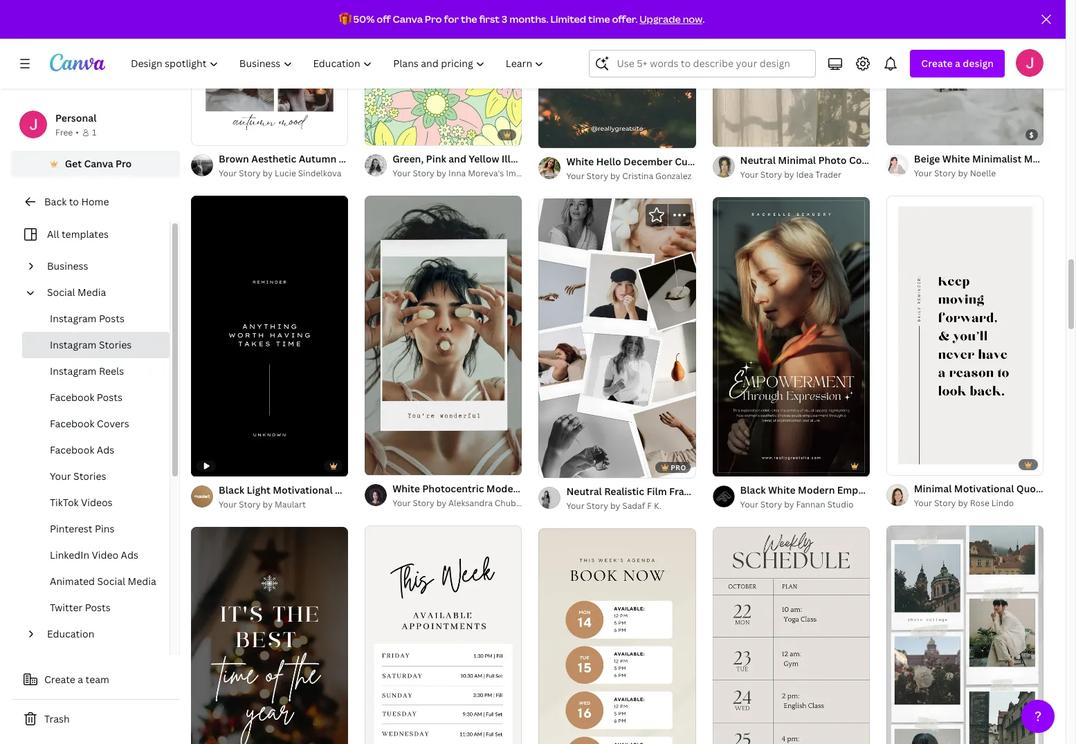 Task type: vqa. For each thing, say whether or not it's contained in the screenshot.
Pixelify icon
no



Task type: locate. For each thing, give the bounding box(es) containing it.
by for your story by idea trader
[[784, 169, 794, 181]]

1 horizontal spatial media
[[128, 575, 156, 588]]

by for your story by aleksandra chubar
[[437, 498, 447, 510]]

brown aesthetic autumn fall photo collage instagram story image
[[191, 0, 348, 145]]

2 facebook from the top
[[50, 417, 94, 431]]

posts for twitter posts
[[85, 602, 111, 615]]

personal
[[55, 111, 97, 125]]

create inside button
[[44, 674, 75, 687]]

by down hello
[[611, 170, 621, 182]]

your story by inna moreva's images link
[[393, 167, 534, 181]]

instag
[[1048, 483, 1077, 496]]

pro left the for
[[425, 12, 442, 26]]

motivational up maulart in the left of the page
[[273, 484, 333, 497]]

0 horizontal spatial motivational
[[273, 484, 333, 497]]

facebook up your stories
[[50, 444, 94, 457]]

1 vertical spatial posts
[[97, 391, 122, 404]]

your up tiktok
[[50, 470, 71, 483]]

0 horizontal spatial quote
[[335, 484, 364, 497]]

0 horizontal spatial pro
[[116, 157, 132, 170]]

pro
[[425, 12, 442, 26], [116, 157, 132, 170]]

instagram up the 'instagram reels' on the left
[[50, 339, 97, 352]]

instagram for instagram posts
[[50, 312, 97, 325]]

0 horizontal spatial canva
[[84, 157, 113, 170]]

trader
[[816, 169, 842, 181]]

by inside black light motivational quote video your story your story by maulart
[[263, 499, 273, 511]]

your story by lucie sindelkova
[[219, 168, 342, 179]]

story left fannan
[[761, 499, 782, 511]]

🎁
[[339, 12, 351, 26]]

facebook up facebook ads
[[50, 417, 94, 431]]

white available appointments eyelash beauty business instagram story image
[[365, 526, 522, 745]]

1 horizontal spatial video
[[367, 484, 394, 497]]

by left noelle at the right top of the page
[[958, 168, 968, 180]]

months.
[[510, 12, 549, 26]]

instagram inside white hello december cute instagram story your story by cristina gonzalez
[[700, 155, 747, 168]]

your left idea
[[740, 169, 759, 181]]

by down 'light'
[[263, 499, 273, 511]]

by for your story by sadaf f k.
[[611, 500, 621, 512]]

your story by sadaf f k. link
[[567, 500, 696, 514]]

social down linkedin video ads link
[[97, 575, 125, 588]]

1 horizontal spatial create
[[922, 57, 953, 70]]

your down white
[[567, 170, 585, 182]]

cristina
[[623, 170, 654, 182]]

black light motivational quote video your story your story by maulart
[[219, 484, 446, 511]]

create
[[922, 57, 953, 70], [44, 674, 75, 687]]

2 vertical spatial posts
[[85, 602, 111, 615]]

your story by idea trader
[[740, 169, 842, 181]]

by left lucie
[[263, 168, 273, 179]]

instagram down social media
[[50, 312, 97, 325]]

your left sadaf
[[567, 500, 585, 512]]

pins
[[95, 523, 115, 536]]

your story by noelle link
[[914, 167, 1044, 181]]

quote left the instag
[[1017, 483, 1046, 496]]

canva
[[393, 12, 423, 26], [84, 157, 113, 170]]

posts down social media link
[[99, 312, 125, 325]]

noelle
[[970, 168, 996, 180]]

a inside create a design dropdown button
[[955, 57, 961, 70]]

0 vertical spatial ads
[[97, 444, 114, 457]]

canva right off
[[393, 12, 423, 26]]

motivational up rose
[[955, 483, 1015, 496]]

by left rose
[[958, 498, 968, 510]]

facebook for facebook posts
[[50, 391, 94, 404]]

canva right get
[[84, 157, 113, 170]]

neutral minimal photo collage mood board instagram story image
[[713, 0, 870, 147]]

1 vertical spatial social
[[97, 575, 125, 588]]

your up your story by aleksandra chubar
[[396, 484, 418, 497]]

ads inside linkedin video ads link
[[121, 549, 138, 562]]

stories down facebook ads link
[[73, 470, 106, 483]]

1 horizontal spatial a
[[955, 57, 961, 70]]

pinterest
[[50, 523, 92, 536]]

twitter posts link
[[22, 595, 170, 622]]

1 vertical spatial ads
[[121, 549, 138, 562]]

1 horizontal spatial pro
[[425, 12, 442, 26]]

a left team
[[78, 674, 83, 687]]

3 facebook from the top
[[50, 444, 94, 457]]

education link
[[42, 622, 161, 648]]

media down linkedin video ads link
[[128, 575, 156, 588]]

ads inside facebook ads link
[[97, 444, 114, 457]]

get canva pro
[[65, 157, 132, 170]]

1
[[92, 127, 96, 138]]

1 vertical spatial a
[[78, 674, 83, 687]]

templates
[[62, 228, 109, 241]]

0 vertical spatial video
[[367, 484, 394, 497]]

1 horizontal spatial quote
[[1017, 483, 1046, 496]]

1 vertical spatial create
[[44, 674, 75, 687]]

white photocentric modern you're wonderful photo instagram story image
[[365, 196, 522, 476]]

3
[[502, 12, 508, 26]]

linkedin
[[50, 549, 89, 562]]

by left aleksandra
[[437, 498, 447, 510]]

0 vertical spatial create
[[922, 57, 953, 70]]

None search field
[[589, 50, 816, 78]]

beige minimalist weekly schedule instagram story image
[[713, 528, 870, 745]]

your left aleksandra
[[393, 498, 411, 510]]

story left inna
[[413, 168, 435, 180]]

create left team
[[44, 674, 75, 687]]

instagram stories
[[50, 339, 132, 352]]

your story by rose lindo link
[[914, 497, 1044, 511]]

story down the minimal
[[935, 498, 956, 510]]

by left inna
[[437, 168, 447, 180]]

a inside create a team button
[[78, 674, 83, 687]]

black
[[219, 484, 244, 497]]

pro up back to home link
[[116, 157, 132, 170]]

create left design
[[922, 57, 953, 70]]

instagram reels link
[[22, 359, 170, 385]]

sadaf
[[623, 500, 645, 512]]

your story by inna moreva's images
[[393, 168, 534, 180]]

your story by fannan studio
[[740, 499, 854, 511]]

studio
[[828, 499, 854, 511]]

instagram up facebook posts
[[50, 365, 97, 378]]

0 horizontal spatial social
[[47, 286, 75, 299]]

0 vertical spatial stories
[[99, 339, 132, 352]]

0 vertical spatial pro
[[425, 12, 442, 26]]

by left fannan
[[784, 499, 794, 511]]

story left sadaf
[[587, 500, 609, 512]]

lindo
[[992, 498, 1014, 510]]

a left design
[[955, 57, 961, 70]]

1 horizontal spatial canva
[[393, 12, 423, 26]]

first
[[479, 12, 500, 26]]

quote inside minimal motivational quote instag your story by rose lindo
[[1017, 483, 1046, 496]]

story up your story by aleksandra chubar
[[420, 484, 446, 497]]

motivational inside black light motivational quote video your story your story by maulart
[[273, 484, 333, 497]]

by left sadaf
[[611, 500, 621, 512]]

by left idea
[[784, 169, 794, 181]]

ads down covers
[[97, 444, 114, 457]]

your down the minimal
[[914, 498, 933, 510]]

story
[[750, 155, 775, 168], [239, 168, 261, 179], [413, 168, 435, 180], [935, 168, 956, 180], [761, 169, 782, 181], [587, 170, 609, 182], [420, 484, 446, 497], [413, 498, 435, 510], [935, 498, 956, 510], [239, 499, 261, 511], [761, 499, 782, 511], [587, 500, 609, 512]]

posts inside 'link'
[[97, 391, 122, 404]]

1 vertical spatial video
[[92, 549, 119, 562]]

social media
[[47, 286, 106, 299]]

0 horizontal spatial a
[[78, 674, 83, 687]]

sindelkova
[[298, 168, 342, 179]]

1 facebook from the top
[[50, 391, 94, 404]]

your left lucie
[[219, 168, 237, 179]]

•
[[76, 127, 79, 138]]

0 vertical spatial social
[[47, 286, 75, 299]]

pro inside button
[[116, 157, 132, 170]]

your left inna
[[393, 168, 411, 180]]

0 horizontal spatial create
[[44, 674, 75, 687]]

december
[[624, 155, 673, 168]]

your inside white hello december cute instagram story your story by cristina gonzalez
[[567, 170, 585, 182]]

0 vertical spatial media
[[78, 286, 106, 299]]

1 vertical spatial facebook
[[50, 417, 94, 431]]

1 horizontal spatial ads
[[121, 549, 138, 562]]

media
[[78, 286, 106, 299], [128, 575, 156, 588]]

story inside minimal motivational quote instag your story by rose lindo
[[935, 498, 956, 510]]

upgrade
[[640, 12, 681, 26]]

social down the business at left
[[47, 286, 75, 299]]

all templates
[[47, 228, 109, 241]]

0 vertical spatial a
[[955, 57, 961, 70]]

videos
[[81, 496, 113, 510]]

quote inside black light motivational quote video your story your story by maulart
[[335, 484, 364, 497]]

canva inside get canva pro button
[[84, 157, 113, 170]]

0 horizontal spatial ads
[[97, 444, 114, 457]]

posts down reels
[[97, 391, 122, 404]]

1 vertical spatial media
[[128, 575, 156, 588]]

ads
[[97, 444, 114, 457], [121, 549, 138, 562]]

by for your story by noelle
[[958, 168, 968, 180]]

1 vertical spatial pro
[[116, 157, 132, 170]]

by inside white hello december cute instagram story your story by cristina gonzalez
[[611, 170, 621, 182]]

1 horizontal spatial motivational
[[955, 483, 1015, 496]]

quote up your story by maulart link
[[335, 484, 364, 497]]

ads up animated social media
[[121, 549, 138, 562]]

stories
[[99, 339, 132, 352], [73, 470, 106, 483]]

0 vertical spatial facebook
[[50, 391, 94, 404]]

facebook down the 'instagram reels' on the left
[[50, 391, 94, 404]]

by inside minimal motivational quote instag your story by rose lindo
[[958, 498, 968, 510]]

0 vertical spatial posts
[[99, 312, 125, 325]]

facebook posts
[[50, 391, 122, 404]]

social media link
[[42, 280, 161, 306]]

story down 'light'
[[239, 499, 261, 511]]

instagram right cute
[[700, 155, 747, 168]]

1 horizontal spatial social
[[97, 575, 125, 588]]

posts down animated social media link
[[85, 602, 111, 615]]

instagram reels
[[50, 365, 124, 378]]

f
[[647, 500, 652, 512]]

create inside dropdown button
[[922, 57, 953, 70]]

facebook posts link
[[22, 385, 170, 411]]

lucie
[[275, 168, 296, 179]]

facebook inside 'link'
[[50, 391, 94, 404]]

stories up reels
[[99, 339, 132, 352]]

white elegant christmas instagram story image
[[191, 527, 348, 745]]

your stories
[[50, 470, 106, 483]]

media up instagram posts
[[78, 286, 106, 299]]

facebook covers
[[50, 417, 129, 431]]

1 vertical spatial stories
[[73, 470, 106, 483]]

pro
[[671, 463, 687, 473]]

pinterest pins link
[[22, 516, 170, 543]]

0 horizontal spatial media
[[78, 286, 106, 299]]

gold minimalist book now availability nail salon instagram story image
[[539, 529, 696, 745]]

1 vertical spatial canva
[[84, 157, 113, 170]]

get canva pro button
[[11, 151, 180, 177]]

k.
[[654, 500, 662, 512]]

your down black
[[219, 499, 237, 511]]

2 vertical spatial facebook
[[50, 444, 94, 457]]

motivational inside minimal motivational quote instag your story by rose lindo
[[955, 483, 1015, 496]]

aleksandra
[[449, 498, 493, 510]]



Task type: describe. For each thing, give the bounding box(es) containing it.
your story by noelle
[[914, 168, 996, 180]]

.
[[703, 12, 705, 26]]

posts for facebook posts
[[97, 391, 122, 404]]

your inside minimal motivational quote instag your story by rose lindo
[[914, 498, 933, 510]]

story down hello
[[587, 170, 609, 182]]

create a team
[[44, 674, 109, 687]]

green, pink and yellow illustrative floral peace quote instagram story image
[[365, 0, 522, 146]]

instagram for instagram stories
[[50, 339, 97, 352]]

light
[[247, 484, 271, 497]]

black white modern empowerment though expression your story image
[[713, 197, 870, 477]]

stories for instagram stories
[[99, 339, 132, 352]]

animated
[[50, 575, 95, 588]]

beige white minimalist modern morning routine list instagram story image
[[887, 0, 1044, 146]]

covers
[[97, 417, 129, 431]]

for
[[444, 12, 459, 26]]

instagram posts link
[[22, 306, 170, 332]]

Search search field
[[617, 51, 807, 77]]

design
[[963, 57, 994, 70]]

rose
[[970, 498, 990, 510]]

your left fannan
[[740, 499, 759, 511]]

chubar
[[495, 498, 524, 510]]

a for design
[[955, 57, 961, 70]]

your story by lucie sindelkova link
[[219, 167, 348, 181]]

0 vertical spatial canva
[[393, 12, 423, 26]]

your story by aleksandra chubar
[[393, 498, 524, 510]]

grey aesthetic spring moodboard polaroid photo collage your story image
[[887, 526, 1044, 745]]

images
[[506, 168, 534, 180]]

offer.
[[612, 12, 638, 26]]

story up your story by idea trader
[[750, 155, 775, 168]]

business
[[47, 260, 88, 273]]

gonzalez
[[656, 170, 692, 182]]

minimal
[[914, 483, 952, 496]]

now
[[683, 12, 703, 26]]

linkedin video ads link
[[22, 543, 170, 569]]

business link
[[42, 253, 161, 280]]

your left noelle at the right top of the page
[[914, 168, 933, 180]]

limited
[[551, 12, 587, 26]]

facebook ads link
[[22, 438, 170, 464]]

story left aleksandra
[[413, 498, 435, 510]]

hello
[[596, 155, 622, 168]]

twitter
[[50, 602, 83, 615]]

by for your story by fannan studio
[[784, 499, 794, 511]]

all templates link
[[19, 222, 161, 248]]

video inside black light motivational quote video your story your story by maulart
[[367, 484, 394, 497]]

instagram for instagram reels
[[50, 365, 97, 378]]

create a team button
[[11, 667, 180, 694]]

home
[[81, 195, 109, 208]]

story left idea
[[761, 169, 782, 181]]

neutral realistic film frame mood board photo collage instagram story image
[[539, 199, 696, 478]]

animated social media
[[50, 575, 156, 588]]

the
[[461, 12, 477, 26]]

twitter posts
[[50, 602, 111, 615]]

story left noelle at the right top of the page
[[935, 168, 956, 180]]

facebook for facebook covers
[[50, 417, 94, 431]]

back to home link
[[11, 188, 180, 216]]

back to home
[[44, 195, 109, 208]]

upgrade now button
[[640, 12, 703, 26]]

facebook ads
[[50, 444, 114, 457]]

to
[[69, 195, 79, 208]]

your story by maulart link
[[219, 498, 348, 512]]

top level navigation element
[[122, 50, 556, 78]]

your story by idea trader link
[[740, 168, 870, 182]]

back
[[44, 195, 67, 208]]

trash link
[[11, 706, 180, 734]]

idea
[[796, 169, 814, 181]]

black light motivational quote video your story link
[[219, 483, 446, 498]]

education
[[47, 628, 94, 641]]

animated social media link
[[22, 569, 170, 595]]

facebook for facebook ads
[[50, 444, 94, 457]]

instagram posts
[[50, 312, 125, 325]]

your story by aleksandra chubar link
[[393, 497, 524, 511]]

facebook covers link
[[22, 411, 170, 438]]

off
[[377, 12, 391, 26]]

white hello december cute instagram story link
[[567, 154, 775, 170]]

minimal motivational quote instag your story by rose lindo
[[914, 483, 1077, 510]]

$
[[1030, 130, 1035, 140]]

your story by fannan studio link
[[740, 498, 870, 512]]

50%
[[353, 12, 375, 26]]

cute
[[675, 155, 698, 168]]

trash
[[44, 713, 70, 726]]

tiktok videos
[[50, 496, 113, 510]]

create a design
[[922, 57, 994, 70]]

by for your story by lucie sindelkova
[[263, 168, 273, 179]]

maulart
[[275, 499, 306, 511]]

moreva's
[[468, 168, 504, 180]]

reels
[[99, 365, 124, 378]]

🎁 50% off canva pro for the first 3 months. limited time offer. upgrade now .
[[339, 12, 705, 26]]

time
[[588, 12, 610, 26]]

minimal motivational quote instagram story image
[[887, 196, 1044, 476]]

a for team
[[78, 674, 83, 687]]

james peterson image
[[1016, 49, 1044, 77]]

stories for your stories
[[73, 470, 106, 483]]

get
[[65, 157, 82, 170]]

team
[[86, 674, 109, 687]]

white
[[567, 155, 594, 168]]

free •
[[55, 127, 79, 138]]

free
[[55, 127, 73, 138]]

by for your story by inna moreva's images
[[437, 168, 447, 180]]

story left lucie
[[239, 168, 261, 179]]

0 horizontal spatial video
[[92, 549, 119, 562]]

posts for instagram posts
[[99, 312, 125, 325]]

inna
[[449, 168, 466, 180]]

tiktok videos link
[[22, 490, 170, 516]]

create for create a team
[[44, 674, 75, 687]]

white hello december cute instagram story image
[[539, 0, 696, 148]]

minimal motivational quote instag link
[[914, 482, 1077, 497]]

create for create a design
[[922, 57, 953, 70]]



